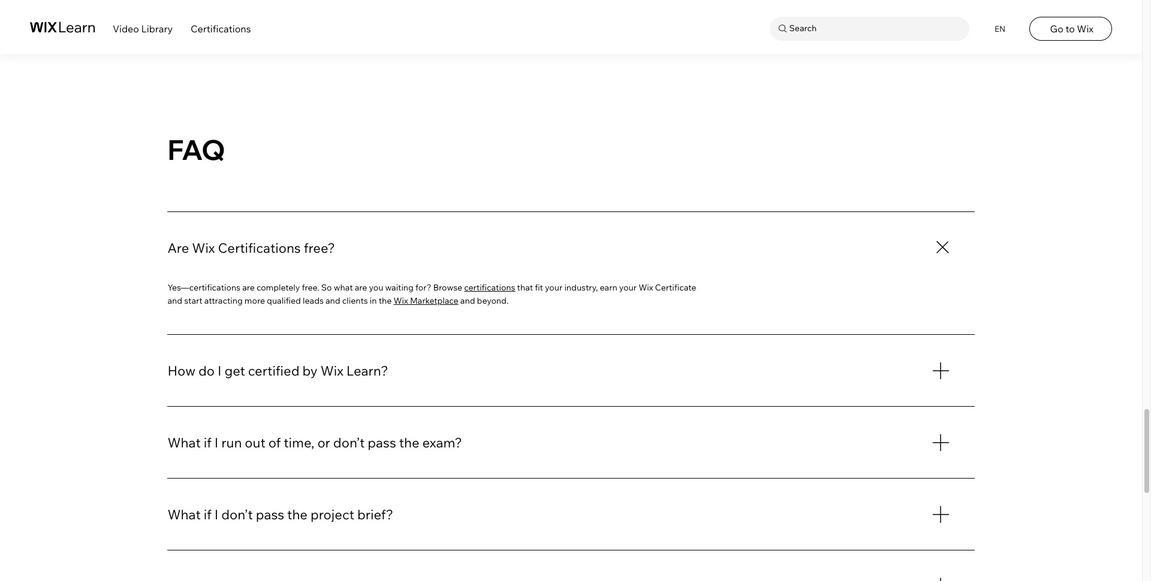 Task type: describe. For each thing, give the bounding box(es) containing it.
i for don't
[[215, 506, 218, 523]]

you
[[369, 282, 383, 293]]

yes—certifications
[[168, 282, 240, 293]]

2 and from the left
[[326, 296, 340, 306]]

time,
[[284, 434, 314, 451]]

marketplace
[[410, 296, 458, 306]]

0 horizontal spatial the
[[287, 506, 308, 523]]

certifications link
[[191, 23, 251, 35]]

what if i don't pass the project brief?
[[168, 506, 393, 523]]

wix inside 'menu bar'
[[1077, 23, 1094, 35]]

wix inside that fit your industry, earn your wix certificate and start attracting more qualified leads and clients in the
[[639, 282, 653, 293]]

i for get
[[218, 362, 222, 379]]

go to wix link
[[1029, 17, 1112, 41]]

in
[[370, 296, 377, 306]]

start
[[184, 296, 202, 306]]

faq
[[168, 132, 225, 167]]

qualified
[[267, 296, 301, 306]]

go
[[1050, 23, 1063, 35]]

certificate
[[655, 282, 696, 293]]

2 your from the left
[[619, 282, 637, 293]]

wix marketplace and beyond.
[[394, 296, 509, 306]]

1 horizontal spatial pass
[[368, 434, 396, 451]]

0 horizontal spatial pass
[[256, 506, 284, 523]]

industry,
[[564, 282, 598, 293]]

i for run
[[215, 434, 218, 451]]

1 your from the left
[[545, 282, 563, 293]]

or
[[317, 434, 330, 451]]

wix right are
[[192, 240, 215, 256]]

0 vertical spatial don't
[[333, 434, 365, 451]]

free?
[[304, 240, 335, 256]]

what for what if i run out of time, or don't pass the exam?
[[168, 434, 201, 451]]

fit
[[535, 282, 543, 293]]

learn?
[[346, 362, 388, 379]]

certifications
[[464, 282, 515, 293]]

1 are from the left
[[242, 282, 255, 293]]

do
[[198, 362, 215, 379]]

are wix certifications free?
[[168, 240, 335, 256]]

the inside that fit your industry, earn your wix certificate and start attracting more qualified leads and clients in the
[[379, 296, 392, 306]]

library
[[141, 23, 173, 35]]

attracting
[[204, 296, 243, 306]]

1 vertical spatial certifications
[[218, 240, 301, 256]]



Task type: vqa. For each thing, say whether or not it's contained in the screenshot.
second your from right
yes



Task type: locate. For each thing, give the bounding box(es) containing it.
free.
[[302, 282, 319, 293]]

completely
[[257, 282, 300, 293]]

wix marketplace link
[[394, 296, 458, 306]]

beyond.
[[477, 296, 509, 306]]

0 vertical spatial what
[[168, 434, 201, 451]]

project
[[311, 506, 354, 523]]

3 and from the left
[[460, 296, 475, 306]]

pass
[[368, 434, 396, 451], [256, 506, 284, 523]]

video
[[113, 23, 139, 35]]

waiting
[[385, 282, 414, 293]]

0 vertical spatial pass
[[368, 434, 396, 451]]

0 vertical spatial if
[[204, 434, 212, 451]]

leads
[[303, 296, 324, 306]]

0 horizontal spatial your
[[545, 282, 563, 293]]

1 what from the top
[[168, 434, 201, 451]]

your
[[545, 282, 563, 293], [619, 282, 637, 293]]

the left "project"
[[287, 506, 308, 523]]

video library
[[113, 23, 173, 35]]

1 vertical spatial don't
[[221, 506, 253, 523]]

i
[[218, 362, 222, 379], [215, 434, 218, 451], [215, 506, 218, 523]]

that fit your industry, earn your wix certificate and start attracting more qualified leads and clients in the
[[168, 282, 696, 306]]

that
[[517, 282, 533, 293]]

what
[[334, 282, 353, 293]]

what if i run out of time, or don't pass the exam?
[[168, 434, 462, 451]]

1 vertical spatial pass
[[256, 506, 284, 523]]

0 horizontal spatial and
[[168, 296, 182, 306]]

0 horizontal spatial don't
[[221, 506, 253, 523]]

0 vertical spatial i
[[218, 362, 222, 379]]

certified
[[248, 362, 299, 379]]

clients
[[342, 296, 368, 306]]

1 vertical spatial i
[[215, 434, 218, 451]]

if for run
[[204, 434, 212, 451]]

certifications link
[[464, 282, 515, 293]]

1 and from the left
[[168, 296, 182, 306]]

2 vertical spatial the
[[287, 506, 308, 523]]

so
[[321, 282, 332, 293]]

video library link
[[113, 23, 173, 35]]

for?
[[416, 282, 431, 293]]

1 vertical spatial the
[[399, 434, 419, 451]]

2 are from the left
[[355, 282, 367, 293]]

by
[[302, 362, 318, 379]]

2 if from the top
[[204, 506, 212, 523]]

1 vertical spatial if
[[204, 506, 212, 523]]

1 if from the top
[[204, 434, 212, 451]]

more
[[245, 296, 265, 306]]

wix right to
[[1077, 23, 1094, 35]]

2 vertical spatial i
[[215, 506, 218, 523]]

out
[[245, 434, 265, 451]]

yes—certifications are completely free. so what are you waiting for? browse certifications
[[168, 282, 515, 293]]

wix down the waiting
[[394, 296, 408, 306]]

how
[[168, 362, 196, 379]]

if
[[204, 434, 212, 451], [204, 506, 212, 523]]

what
[[168, 434, 201, 451], [168, 506, 201, 523]]

0 horizontal spatial are
[[242, 282, 255, 293]]

Search text field
[[786, 21, 966, 36]]

and
[[168, 296, 182, 306], [326, 296, 340, 306], [460, 296, 475, 306]]

1 vertical spatial what
[[168, 506, 201, 523]]

to
[[1066, 23, 1075, 35]]

and left start
[[168, 296, 182, 306]]

1 horizontal spatial the
[[379, 296, 392, 306]]

run
[[221, 434, 242, 451]]

earn
[[600, 282, 617, 293]]

1 horizontal spatial don't
[[333, 434, 365, 451]]

2 horizontal spatial and
[[460, 296, 475, 306]]

your right earn
[[619, 282, 637, 293]]

menu bar containing video library
[[0, 0, 1142, 54]]

the left exam?
[[399, 434, 419, 451]]

1 horizontal spatial are
[[355, 282, 367, 293]]

are up 'more' at the left bottom of page
[[242, 282, 255, 293]]

the
[[379, 296, 392, 306], [399, 434, 419, 451], [287, 506, 308, 523]]

brief?
[[357, 506, 393, 523]]

and down so
[[326, 296, 340, 306]]

get
[[224, 362, 245, 379]]

what for what if i don't pass the project brief?
[[168, 506, 201, 523]]

and down browse
[[460, 296, 475, 306]]

your right the fit
[[545, 282, 563, 293]]

wix left certificate at right
[[639, 282, 653, 293]]

wix
[[1077, 23, 1094, 35], [192, 240, 215, 256], [639, 282, 653, 293], [394, 296, 408, 306], [321, 362, 343, 379]]

of
[[268, 434, 281, 451]]

if for don't
[[204, 506, 212, 523]]

don't
[[333, 434, 365, 451], [221, 506, 253, 523]]

how do i get certified by wix learn?
[[168, 362, 388, 379]]

0 vertical spatial certifications
[[191, 23, 251, 35]]

1 horizontal spatial and
[[326, 296, 340, 306]]

are
[[242, 282, 255, 293], [355, 282, 367, 293]]

2 horizontal spatial the
[[399, 434, 419, 451]]

browse
[[433, 282, 462, 293]]

1 horizontal spatial your
[[619, 282, 637, 293]]

en button
[[987, 17, 1011, 41]]

the right in
[[379, 296, 392, 306]]

0 vertical spatial the
[[379, 296, 392, 306]]

wix right by in the left bottom of the page
[[321, 362, 343, 379]]

certifications
[[191, 23, 251, 35], [218, 240, 301, 256]]

en
[[995, 24, 1006, 33]]

2 what from the top
[[168, 506, 201, 523]]

menu bar
[[0, 0, 1142, 54]]

exam?
[[422, 434, 462, 451]]

are up clients
[[355, 282, 367, 293]]

are
[[168, 240, 189, 256]]

go to wix
[[1050, 23, 1094, 35]]



